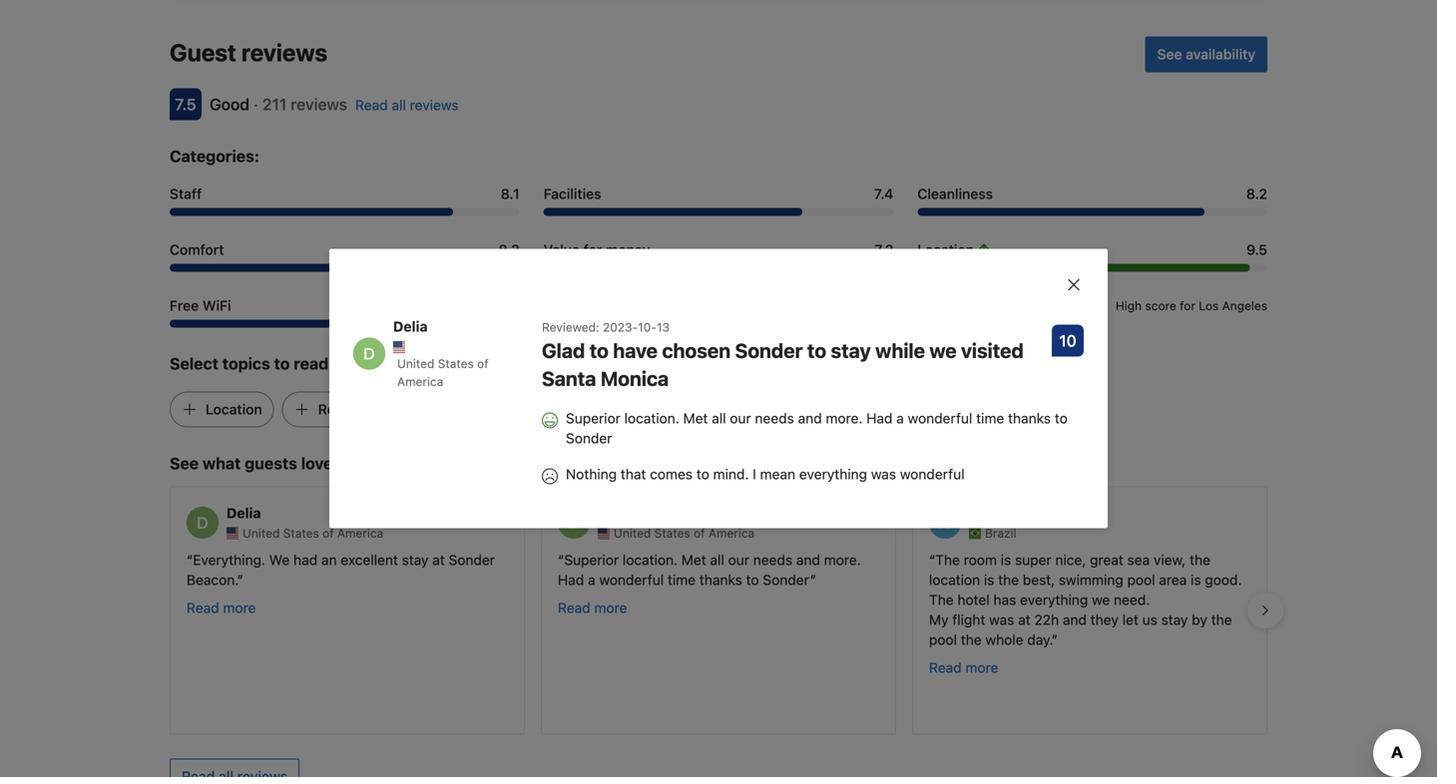 Task type: locate. For each thing, give the bounding box(es) containing it.
superior
[[566, 410, 621, 427], [564, 552, 619, 569]]

1 horizontal spatial "
[[810, 572, 816, 589]]

everything inside '" the room is super nice, great sea view, the location is the best, swimming pool area is good. the hotel has everything we need. my flight was at 22h and they let us stay by the pool the whole day.'
[[1020, 592, 1088, 609]]

1 vertical spatial location
[[206, 401, 262, 418]]

0 horizontal spatial location
[[206, 401, 262, 418]]

delia up reviews:
[[393, 318, 428, 335]]

1 vertical spatial for
[[1180, 299, 1196, 313]]

and inside '" the room is super nice, great sea view, the location is the best, swimming pool area is good. the hotel has everything we need. my flight was at 22h and they let us stay by the pool the whole day.'
[[1063, 612, 1087, 629]]

stay left while
[[831, 339, 871, 362]]

0 horizontal spatial stay
[[402, 552, 429, 569]]

1 horizontal spatial see
[[1158, 46, 1182, 62]]

the up location
[[936, 552, 960, 569]]

needs inside superior location. met all our needs and more. had a wonderful time thanks to sonder
[[755, 410, 794, 427]]

good
[[210, 95, 250, 114]]

2 " from the left
[[558, 552, 564, 569]]

the down flight
[[961, 632, 982, 648]]

and down nothing that comes to mind. i mean everything was wonderful in the bottom of the page
[[796, 552, 820, 569]]

8.2
[[1247, 186, 1268, 202], [499, 242, 520, 258]]

all
[[392, 97, 406, 113], [712, 410, 726, 427], [710, 552, 725, 569]]

0 horizontal spatial for
[[584, 242, 602, 258]]

united states of america image
[[393, 341, 405, 353], [227, 528, 239, 540]]

availability
[[1186, 46, 1256, 62]]

free wifi
[[170, 298, 231, 314]]

view,
[[1154, 552, 1186, 569]]

met up comes
[[683, 410, 708, 427]]

the
[[347, 454, 372, 473], [1190, 552, 1211, 569], [998, 572, 1019, 589], [1211, 612, 1232, 629], [961, 632, 982, 648]]

needs down 'mean'
[[753, 552, 793, 569]]

1 vertical spatial more.
[[824, 552, 861, 569]]

1 horizontal spatial read more button
[[558, 599, 627, 619]]

united down free wifi 8.5 meter
[[397, 357, 435, 371]]

united states of america image
[[598, 528, 610, 540]]

whole
[[986, 632, 1024, 648]]

see
[[1158, 46, 1182, 62], [170, 454, 199, 473]]

1 vertical spatial time
[[668, 572, 696, 589]]

0 vertical spatial time
[[976, 410, 1004, 427]]

all inside superior location. met all our needs and more. had a wonderful time thanks to sonder
[[712, 410, 726, 427]]

0 vertical spatial thanks
[[1008, 410, 1051, 427]]

states up had
[[283, 527, 319, 541]]

is right the room on the bottom right of the page
[[1001, 552, 1011, 569]]

and right the 22h on the bottom right of page
[[1063, 612, 1087, 629]]

1 horizontal spatial more
[[594, 600, 627, 617]]

is down the room on the bottom right of the page
[[984, 572, 995, 589]]

2 horizontal spatial read more
[[929, 660, 999, 676]]

wonderful
[[908, 410, 973, 427], [900, 466, 965, 483], [599, 572, 664, 589]]

" inside " superior location. met all our needs and more. had a wonderful time thanks to sonder
[[558, 552, 564, 569]]

while
[[876, 339, 925, 362]]

0 vertical spatial we
[[930, 339, 957, 362]]

2 horizontal spatial united states of america
[[614, 527, 755, 541]]

2 horizontal spatial read more button
[[929, 658, 999, 678]]

more down "beacon."
[[223, 600, 256, 617]]

staff 8.1 meter
[[170, 208, 520, 216]]

0 vertical spatial more.
[[826, 410, 863, 427]]

2 horizontal spatial united
[[614, 527, 651, 541]]

1 horizontal spatial for
[[1180, 299, 1196, 313]]

location. down monica
[[624, 410, 680, 427]]

everything down superior location. met all our needs and more. had a wonderful time thanks to sonder
[[799, 466, 867, 483]]

0 vertical spatial was
[[871, 466, 896, 483]]

for
[[584, 242, 602, 258], [1180, 299, 1196, 313]]

a
[[897, 410, 904, 427], [588, 572, 596, 589]]

states right reviews:
[[438, 357, 474, 371]]

see left availability
[[1158, 46, 1182, 62]]

most:
[[376, 454, 420, 473]]

a inside " superior location. met all our needs and more. had a wonderful time thanks to sonder
[[588, 572, 596, 589]]

beacon.
[[187, 572, 237, 589]]

0 vertical spatial 8.2
[[1247, 186, 1268, 202]]

united right united states of america icon
[[614, 527, 651, 541]]

superior down united states of america icon
[[564, 552, 619, 569]]

2 horizontal spatial "
[[929, 552, 936, 569]]

0 horizontal spatial 8.2
[[499, 242, 520, 258]]

" for " superior location. met all our needs and more. had a wonderful time thanks to sonder
[[558, 552, 564, 569]]

we
[[269, 552, 290, 569]]

" for excellent
[[237, 572, 243, 589]]

1 vertical spatial pool
[[929, 632, 957, 648]]

0 horizontal spatial a
[[588, 572, 596, 589]]

met down comes
[[682, 552, 706, 569]]

our down mind.
[[728, 552, 750, 569]]

1 vertical spatial we
[[1092, 592, 1110, 609]]

brazil
[[985, 527, 1017, 541]]

everything inside glad to have chosen sonder to stay while we visited santa monica dialog
[[799, 466, 867, 483]]

of left glad
[[477, 357, 489, 371]]

1 vertical spatial thanks
[[700, 572, 742, 589]]

stay inside " everything. we had an excellent stay at sonder beacon.
[[402, 552, 429, 569]]

2 horizontal spatial "
[[1052, 632, 1058, 648]]

0 horizontal spatial read more button
[[187, 599, 256, 619]]

1 horizontal spatial location
[[918, 242, 974, 258]]

stay right excellent
[[402, 552, 429, 569]]

read more for " the room is super nice, great sea view, the location is the best, swimming pool area is good. the hotel has everything we need. my flight was at 22h and they let us stay by the pool the whole day.
[[929, 660, 999, 676]]

nothing
[[566, 466, 617, 483]]

see what guests loved the most:
[[170, 454, 420, 473]]

0 horizontal spatial united
[[243, 527, 280, 541]]

united states of america for united states of america icon
[[614, 527, 755, 541]]

0 vertical spatial at
[[432, 552, 445, 569]]

2 horizontal spatial america
[[709, 527, 755, 541]]

8.2 left "value"
[[499, 242, 520, 258]]

superior down santa on the left of page
[[566, 410, 621, 427]]

that
[[621, 466, 646, 483]]

of up " superior location. met all our needs and more. had a wonderful time thanks to sonder
[[694, 527, 705, 541]]

1 vertical spatial all
[[712, 410, 726, 427]]

for right "value"
[[584, 242, 602, 258]]

read more button for " the room is super nice, great sea view, the location is the best, swimming pool area is good. the hotel has everything we need. my flight was at 22h and they let us stay by the pool the whole day.
[[929, 658, 999, 678]]

read more for " everything. we had an excellent stay at sonder beacon.
[[187, 600, 256, 617]]

sonder inside " superior location. met all our needs and more. had a wonderful time thanks to sonder
[[763, 572, 810, 589]]

0 vertical spatial pool
[[1127, 572, 1155, 589]]

more down whole
[[966, 660, 999, 676]]

1 vertical spatial needs
[[753, 552, 793, 569]]

read more button down "beacon."
[[187, 599, 256, 619]]

read more button for " superior location. met all our needs and more. had a wonderful time thanks to sonder
[[558, 599, 627, 619]]

for left los
[[1180, 299, 1196, 313]]

everything up the 22h on the bottom right of page
[[1020, 592, 1088, 609]]

of for united states of america image within the 'this is a carousel with rotating slides. it displays featured reviews of the property. use the next and previous buttons to navigate.' region
[[323, 527, 334, 541]]

cleanliness 8.2 meter
[[918, 208, 1268, 216]]

of up an
[[323, 527, 334, 541]]

0 horizontal spatial everything
[[799, 466, 867, 483]]

0 horizontal spatial see
[[170, 454, 199, 473]]

all inside " superior location. met all our needs and more. had a wonderful time thanks to sonder
[[710, 552, 725, 569]]

everything
[[799, 466, 867, 483], [1020, 592, 1088, 609]]

good.
[[1205, 572, 1242, 589]]

of for united states of america icon
[[694, 527, 705, 541]]

wonderful down united states of america icon
[[599, 572, 664, 589]]

1 vertical spatial a
[[588, 572, 596, 589]]

to inside " superior location. met all our needs and more. had a wonderful time thanks to sonder
[[746, 572, 759, 589]]

0 vertical spatial had
[[867, 410, 893, 427]]

0 vertical spatial delia
[[393, 318, 428, 335]]

wonderful up the room on the bottom right of the page
[[900, 466, 965, 483]]

delia inside 'this is a carousel with rotating slides. it displays featured reviews of the property. use the next and previous buttons to navigate.' region
[[227, 505, 261, 521]]

1 vertical spatial everything
[[1020, 592, 1088, 609]]

1 horizontal spatial united
[[397, 357, 435, 371]]

america up excellent
[[337, 527, 383, 541]]

0 horizontal spatial united states of america
[[243, 527, 383, 541]]

" for our
[[810, 572, 816, 589]]

" for " the room is super nice, great sea view, the location is the best, swimming pool area is good. the hotel has everything we need. my flight was at 22h and they let us stay by the pool the whole day.
[[929, 552, 936, 569]]

delia up "everything."
[[227, 505, 261, 521]]

comfort 8.2 meter
[[170, 264, 520, 272]]

cleanliness
[[918, 186, 993, 202]]

2 horizontal spatial of
[[694, 527, 705, 541]]

of
[[477, 357, 489, 371], [323, 527, 334, 541], [694, 527, 705, 541]]

1 vertical spatial and
[[796, 552, 820, 569]]

1 horizontal spatial delia
[[393, 318, 428, 335]]

" everything. we had an excellent stay at sonder beacon.
[[187, 552, 495, 589]]

read more for " superior location. met all our needs and more. had a wonderful time thanks to sonder
[[558, 600, 627, 617]]

met inside " superior location. met all our needs and more. had a wonderful time thanks to sonder
[[682, 552, 706, 569]]

read all reviews
[[355, 97, 459, 113]]

0 vertical spatial united states of america image
[[393, 341, 405, 353]]

read
[[294, 354, 329, 373]]

the right loved
[[347, 454, 372, 473]]

the up has in the right bottom of the page
[[998, 572, 1019, 589]]

is right area
[[1191, 572, 1201, 589]]

1 vertical spatial was
[[989, 612, 1015, 629]]

location down the topics
[[206, 401, 262, 418]]

0 horizontal spatial had
[[558, 572, 584, 589]]

0 vertical spatial wonderful
[[908, 410, 973, 427]]

pool
[[1127, 572, 1155, 589], [929, 632, 957, 648]]

1 horizontal spatial america
[[397, 375, 443, 389]]

location. down that
[[623, 552, 678, 569]]

read more down united states of america icon
[[558, 600, 627, 617]]

read
[[355, 97, 388, 113], [187, 600, 219, 617], [558, 600, 591, 617], [929, 660, 962, 676]]

1 vertical spatial see
[[170, 454, 199, 473]]

reviewed:
[[542, 320, 599, 334]]

the up my
[[929, 592, 954, 609]]

our up mind.
[[730, 410, 751, 427]]

to inside superior location. met all our needs and more. had a wonderful time thanks to sonder
[[1055, 410, 1068, 427]]

1 horizontal spatial had
[[867, 410, 893, 427]]

0 vertical spatial see
[[1158, 46, 1182, 62]]

and
[[798, 410, 822, 427], [796, 552, 820, 569], [1063, 612, 1087, 629]]

1 horizontal spatial everything
[[1020, 592, 1088, 609]]

" inside " everything. we had an excellent stay at sonder beacon.
[[187, 552, 193, 569]]

2 horizontal spatial more
[[966, 660, 999, 676]]

united up the we
[[243, 527, 280, 541]]

america
[[397, 375, 443, 389], [337, 527, 383, 541], [709, 527, 755, 541]]

and down reviewed: 2023-10-13 glad to have chosen sonder to stay while we visited santa monica
[[798, 410, 822, 427]]

at left the 22h on the bottom right of page
[[1018, 612, 1031, 629]]

our inside superior location. met all our needs and more. had a wonderful time thanks to sonder
[[730, 410, 751, 427]]

scored 10 element
[[1052, 325, 1084, 357]]

nothing that comes to mind. i mean everything was wonderful
[[566, 466, 965, 483]]

read for " the room is super nice, great sea view, the location is the best, swimming pool area is good. the hotel has everything we need. my flight was at 22h and they let us stay by the pool the whole day.
[[929, 660, 962, 676]]

1 horizontal spatial read more
[[558, 600, 627, 617]]

1 vertical spatial met
[[682, 552, 706, 569]]

" the room is super nice, great sea view, the location is the best, swimming pool area is good. the hotel has everything we need. my flight was at 22h and they let us stay by the pool the whole day.
[[929, 552, 1242, 648]]

2023-
[[603, 320, 638, 334]]

0 horizontal spatial more
[[223, 600, 256, 617]]

good · 211 reviews
[[210, 95, 347, 114]]

13
[[657, 320, 670, 334]]

and inside " superior location. met all our needs and more. had a wonderful time thanks to sonder
[[796, 552, 820, 569]]

" for nice,
[[1052, 632, 1058, 648]]

at right excellent
[[432, 552, 445, 569]]

"
[[187, 552, 193, 569], [558, 552, 564, 569], [929, 552, 936, 569]]

high score for los angeles
[[1116, 299, 1268, 313]]

stay inside reviewed: 2023-10-13 glad to have chosen sonder to stay while we visited santa monica
[[831, 339, 871, 362]]

2 vertical spatial and
[[1063, 612, 1087, 629]]

0 horizontal spatial of
[[323, 527, 334, 541]]

0 vertical spatial our
[[730, 410, 751, 427]]

1 vertical spatial delia
[[227, 505, 261, 521]]

" inside '" the room is super nice, great sea view, the location is the best, swimming pool area is good. the hotel has everything we need. my flight was at 22h and they let us stay by the pool the whole day.'
[[929, 552, 936, 569]]

pool down sea
[[1127, 572, 1155, 589]]

0 vertical spatial met
[[683, 410, 708, 427]]

we up they
[[1092, 592, 1110, 609]]

read for " superior location. met all our needs and more. had a wonderful time thanks to sonder
[[558, 600, 591, 617]]

0 horizontal spatial was
[[871, 466, 896, 483]]

america up " superior location. met all our needs and more. had a wonderful time thanks to sonder
[[709, 527, 755, 541]]

was down superior location. met all our needs and more. had a wonderful time thanks to sonder
[[871, 466, 896, 483]]

0 horizontal spatial we
[[930, 339, 957, 362]]

united inside glad to have chosen sonder to stay while we visited santa monica dialog
[[397, 357, 435, 371]]

states
[[438, 357, 474, 371], [283, 527, 319, 541], [654, 527, 690, 541]]

1 horizontal spatial pool
[[1127, 572, 1155, 589]]

scored 7.5 element
[[170, 88, 202, 120]]

glad to have chosen sonder to stay while we visited santa monica dialog
[[305, 225, 1132, 552]]

has
[[994, 592, 1016, 609]]

read more down flight
[[929, 660, 999, 676]]

8.2 for cleanliness
[[1247, 186, 1268, 202]]

need.
[[1114, 592, 1150, 609]]

united states of america image up reviews:
[[393, 341, 405, 353]]

2 vertical spatial all
[[710, 552, 725, 569]]

stay right us
[[1162, 612, 1188, 629]]

read more button down united states of america icon
[[558, 599, 627, 619]]

location down cleanliness at the top right of page
[[918, 242, 974, 258]]

needs
[[755, 410, 794, 427], [753, 552, 793, 569]]

great
[[1090, 552, 1124, 569]]

everything.
[[193, 552, 265, 569]]

united states of america for united states of america image inside the glad to have chosen sonder to stay while we visited santa monica dialog
[[397, 357, 489, 389]]

united states of america image inside 'this is a carousel with rotating slides. it displays featured reviews of the property. use the next and previous buttons to navigate.' region
[[227, 528, 239, 540]]

read more down "beacon."
[[187, 600, 256, 617]]

3 " from the left
[[929, 552, 936, 569]]

we
[[930, 339, 957, 362], [1092, 592, 1110, 609]]

0 vertical spatial all
[[392, 97, 406, 113]]

wonderful down while
[[908, 410, 973, 427]]

see inside button
[[1158, 46, 1182, 62]]

1 horizontal spatial united states of america
[[397, 357, 489, 389]]

united states of america image up "everything."
[[227, 528, 239, 540]]

needs inside " superior location. met all our needs and more. had a wonderful time thanks to sonder
[[753, 552, 793, 569]]

brazil image
[[969, 528, 981, 540]]

read more button down flight
[[929, 658, 999, 678]]

wonderful inside " superior location. met all our needs and more. had a wonderful time thanks to sonder
[[599, 572, 664, 589]]

select
[[170, 354, 219, 373]]

met inside superior location. met all our needs and more. had a wonderful time thanks to sonder
[[683, 410, 708, 427]]

1 horizontal spatial states
[[438, 357, 474, 371]]

the
[[936, 552, 960, 569], [929, 592, 954, 609]]

my
[[929, 612, 949, 629]]

0 vertical spatial stay
[[831, 339, 871, 362]]

united
[[397, 357, 435, 371], [243, 527, 280, 541], [614, 527, 651, 541]]

was up whole
[[989, 612, 1015, 629]]

united states of america inside glad to have chosen sonder to stay while we visited santa monica dialog
[[397, 357, 489, 389]]

1 vertical spatial 8.2
[[499, 242, 520, 258]]

1 horizontal spatial of
[[477, 357, 489, 371]]

we right while
[[930, 339, 957, 362]]

by
[[1192, 612, 1208, 629]]

2 vertical spatial wonderful
[[599, 572, 664, 589]]

states up " superior location. met all our needs and more. had a wonderful time thanks to sonder
[[654, 527, 690, 541]]

comfort
[[170, 242, 224, 258]]

1 horizontal spatial at
[[1018, 612, 1031, 629]]

2 horizontal spatial stay
[[1162, 612, 1188, 629]]

"
[[237, 572, 243, 589], [810, 572, 816, 589], [1052, 632, 1058, 648]]

0 horizontal spatial pool
[[929, 632, 957, 648]]

angeles
[[1222, 299, 1268, 313]]

1 vertical spatial at
[[1018, 612, 1031, 629]]

location. inside " superior location. met all our needs and more. had a wonderful time thanks to sonder
[[623, 552, 678, 569]]

1 horizontal spatial united states of america image
[[393, 341, 405, 353]]

needs up 'mean'
[[755, 410, 794, 427]]

at inside " everything. we had an excellent stay at sonder beacon.
[[432, 552, 445, 569]]

22h
[[1035, 612, 1059, 629]]

location. inside superior location. met all our needs and more. had a wonderful time thanks to sonder
[[624, 410, 680, 427]]

location.
[[624, 410, 680, 427], [623, 552, 678, 569]]

1 horizontal spatial thanks
[[1008, 410, 1051, 427]]

our inside " superior location. met all our needs and more. had a wonderful time thanks to sonder
[[728, 552, 750, 569]]

7.4
[[874, 186, 894, 202]]

wonderful inside superior location. met all our needs and more. had a wonderful time thanks to sonder
[[908, 410, 973, 427]]

0 vertical spatial superior
[[566, 410, 621, 427]]

this is a carousel with rotating slides. it displays featured reviews of the property. use the next and previous buttons to navigate. region
[[154, 478, 1284, 743]]

0 vertical spatial everything
[[799, 466, 867, 483]]

1 horizontal spatial "
[[558, 552, 564, 569]]

time
[[976, 410, 1004, 427], [668, 572, 696, 589]]

more down united states of america icon
[[594, 600, 627, 617]]

value for money
[[544, 242, 650, 258]]

loved
[[301, 454, 343, 473]]

see left what
[[170, 454, 199, 473]]

location
[[929, 572, 980, 589]]

0 vertical spatial a
[[897, 410, 904, 427]]

was
[[871, 466, 896, 483], [989, 612, 1015, 629]]

to
[[590, 339, 609, 362], [807, 339, 827, 362], [274, 354, 290, 373], [1055, 410, 1068, 427], [697, 466, 710, 483], [746, 572, 759, 589]]

1 horizontal spatial a
[[897, 410, 904, 427]]

america down reviews:
[[397, 375, 443, 389]]

thanks inside superior location. met all our needs and more. had a wonderful time thanks to sonder
[[1008, 410, 1051, 427]]

visited
[[961, 339, 1024, 362]]

1 vertical spatial united states of america image
[[227, 528, 239, 540]]

of inside glad to have chosen sonder to stay while we visited santa monica dialog
[[477, 357, 489, 371]]

1 vertical spatial had
[[558, 572, 584, 589]]

2 vertical spatial stay
[[1162, 612, 1188, 629]]

value
[[544, 242, 580, 258]]

thanks
[[1008, 410, 1051, 427], [700, 572, 742, 589]]

8.2 up "9.5"
[[1247, 186, 1268, 202]]

location
[[918, 242, 974, 258], [206, 401, 262, 418]]

is
[[1001, 552, 1011, 569], [984, 572, 995, 589], [1191, 572, 1201, 589]]

monica
[[601, 367, 669, 390]]

2 horizontal spatial is
[[1191, 572, 1201, 589]]

had inside superior location. met all our needs and more. had a wonderful time thanks to sonder
[[867, 410, 893, 427]]

0 horizontal spatial thanks
[[700, 572, 742, 589]]

1 vertical spatial superior
[[564, 552, 619, 569]]

1 " from the left
[[187, 552, 193, 569]]

chosen
[[662, 339, 731, 362]]

0 horizontal spatial "
[[187, 552, 193, 569]]

1 horizontal spatial 8.2
[[1247, 186, 1268, 202]]

had inside " superior location. met all our needs and more. had a wonderful time thanks to sonder
[[558, 572, 584, 589]]

pool down my
[[929, 632, 957, 648]]



Task type: describe. For each thing, give the bounding box(es) containing it.
8.1
[[501, 186, 520, 202]]

the right view,
[[1190, 552, 1211, 569]]

location 9.5 meter
[[918, 264, 1268, 272]]

select topics to read reviews:
[[170, 354, 397, 373]]

more for the room is super nice, great sea view, the location is the best, swimming pool area is good. the hotel has everything we need. my flight was at 22h and they let us stay by the pool the whole day.
[[966, 660, 999, 676]]

at inside '" the room is super nice, great sea view, the location is the best, swimming pool area is good. the hotel has everything we need. my flight was at 22h and they let us stay by the pool the whole day.'
[[1018, 612, 1031, 629]]

wifi
[[203, 298, 231, 314]]

room
[[964, 552, 997, 569]]

staff
[[170, 186, 202, 202]]

read more button for " everything. we had an excellent stay at sonder beacon.
[[187, 599, 256, 619]]

an
[[321, 552, 337, 569]]

time inside superior location. met all our needs and more. had a wonderful time thanks to sonder
[[976, 410, 1004, 427]]

see for see availability
[[1158, 46, 1182, 62]]

rated good element
[[210, 95, 250, 114]]

more for everything. we had an excellent stay at sonder beacon.
[[223, 600, 256, 617]]

area
[[1159, 572, 1187, 589]]

read for " everything. we had an excellent stay at sonder beacon.
[[187, 600, 219, 617]]

10-
[[638, 320, 657, 334]]

see availability
[[1158, 46, 1256, 62]]

us
[[1143, 612, 1158, 629]]

america inside glad to have chosen sonder to stay while we visited santa monica dialog
[[397, 375, 443, 389]]

of for united states of america image inside the glad to have chosen sonder to stay while we visited santa monica dialog
[[477, 357, 489, 371]]

7.5
[[175, 95, 196, 114]]

mean
[[760, 466, 796, 483]]

topics
[[222, 354, 270, 373]]

best,
[[1023, 572, 1055, 589]]

we inside reviewed: 2023-10-13 glad to have chosen sonder to stay while we visited santa monica
[[930, 339, 957, 362]]

clean
[[650, 401, 688, 418]]

0 horizontal spatial america
[[337, 527, 383, 541]]

categories:
[[170, 147, 260, 166]]

sea
[[1128, 552, 1150, 569]]

0 vertical spatial the
[[936, 552, 960, 569]]

0 vertical spatial for
[[584, 242, 602, 258]]

was inside '" the room is super nice, great sea view, the location is the best, swimming pool area is good. the hotel has everything we need. my flight was at 22h and they let us stay by the pool the whole day.'
[[989, 612, 1015, 629]]

10
[[1059, 331, 1077, 350]]

high
[[1116, 299, 1142, 313]]

1 vertical spatial the
[[929, 592, 954, 609]]

more. inside superior location. met all our needs and more. had a wonderful time thanks to sonder
[[826, 410, 863, 427]]

united states of america for united states of america image within the 'this is a carousel with rotating slides. it displays featured reviews of the property. use the next and previous buttons to navigate.' region
[[243, 527, 383, 541]]

stay inside '" the room is super nice, great sea view, the location is the best, swimming pool area is good. the hotel has everything we need. my flight was at 22h and they let us stay by the pool the whole day.'
[[1162, 612, 1188, 629]]

free wifi 8.5 meter
[[170, 320, 520, 328]]

guests
[[245, 454, 297, 473]]

sonder inside reviewed: 2023-10-13 glad to have chosen sonder to stay while we visited santa monica
[[735, 339, 803, 362]]

i
[[753, 466, 756, 483]]

" superior location. met all our needs and more. had a wonderful time thanks to sonder
[[558, 552, 861, 589]]

flight
[[953, 612, 986, 629]]

mind.
[[713, 466, 749, 483]]

nice,
[[1056, 552, 1086, 569]]

superior inside superior location. met all our needs and more. had a wonderful time thanks to sonder
[[566, 410, 621, 427]]

united states of america image inside glad to have chosen sonder to stay while we visited santa monica dialog
[[393, 341, 405, 353]]

glad
[[542, 339, 585, 362]]

they
[[1091, 612, 1119, 629]]

swimming
[[1059, 572, 1124, 589]]

8.2 for comfort
[[499, 242, 520, 258]]

1 horizontal spatial is
[[1001, 552, 1011, 569]]

the right the by
[[1211, 612, 1232, 629]]

·
[[254, 95, 258, 114]]

reviews:
[[332, 354, 397, 373]]

more. inside " superior location. met all our needs and more. had a wonderful time thanks to sonder
[[824, 552, 861, 569]]

review categories element
[[170, 144, 260, 168]]

los
[[1199, 299, 1219, 313]]

guest reviews element
[[170, 37, 1138, 68]]

reviewed: 2023-10-13 glad to have chosen sonder to stay while we visited santa monica
[[542, 320, 1024, 390]]

see for see what guests loved the most:
[[170, 454, 199, 473]]

thanks inside " superior location. met all our needs and more. had a wonderful time thanks to sonder
[[700, 572, 742, 589]]

money
[[606, 242, 650, 258]]

facilities 7.4 meter
[[544, 208, 894, 216]]

score
[[1145, 299, 1177, 313]]

have
[[613, 339, 658, 362]]

facilities
[[544, 186, 601, 202]]

more for superior location. met all our needs and more. had a wonderful time thanks to sonder
[[594, 600, 627, 617]]

comes
[[650, 466, 693, 483]]

0 horizontal spatial states
[[283, 527, 319, 541]]

bed
[[569, 401, 594, 418]]

day.
[[1028, 632, 1052, 648]]

see availability button
[[1146, 37, 1268, 72]]

was inside glad to have chosen sonder to stay while we visited santa monica dialog
[[871, 466, 896, 483]]

guest
[[170, 39, 236, 66]]

superior inside " superior location. met all our needs and more. had a wonderful time thanks to sonder
[[564, 552, 619, 569]]

santa
[[542, 367, 596, 390]]

211
[[262, 95, 287, 114]]

a inside superior location. met all our needs and more. had a wonderful time thanks to sonder
[[897, 410, 904, 427]]

excellent
[[341, 552, 398, 569]]

guest reviews
[[170, 39, 328, 66]]

time inside " superior location. met all our needs and more. had a wonderful time thanks to sonder
[[668, 572, 696, 589]]

0 horizontal spatial is
[[984, 572, 995, 589]]

hotel
[[958, 592, 990, 609]]

had
[[294, 552, 318, 569]]

" for " everything. we had an excellent stay at sonder beacon.
[[187, 552, 193, 569]]

7.2
[[875, 242, 894, 258]]

2 horizontal spatial states
[[654, 527, 690, 541]]

9.5
[[1247, 242, 1268, 258]]

and inside superior location. met all our needs and more. had a wonderful time thanks to sonder
[[798, 410, 822, 427]]

super
[[1015, 552, 1052, 569]]

let
[[1123, 612, 1139, 629]]

sonder inside " everything. we had an excellent stay at sonder beacon.
[[449, 552, 495, 569]]

delia inside glad to have chosen sonder to stay while we visited santa monica dialog
[[393, 318, 428, 335]]

free
[[170, 298, 199, 314]]

we inside '" the room is super nice, great sea view, the location is the best, swimming pool area is good. the hotel has everything we need. my flight was at 22h and they let us stay by the pool the whole day.'
[[1092, 592, 1110, 609]]

1 vertical spatial wonderful
[[900, 466, 965, 483]]

what
[[203, 454, 241, 473]]

states inside glad to have chosen sonder to stay while we visited santa monica dialog
[[438, 357, 474, 371]]

superior location. met all our needs and more. had a wonderful time thanks to sonder
[[566, 410, 1068, 447]]

room
[[318, 401, 356, 418]]

sonder inside superior location. met all our needs and more. had a wonderful time thanks to sonder
[[566, 430, 612, 447]]



Task type: vqa. For each thing, say whether or not it's contained in the screenshot.
Search button
no



